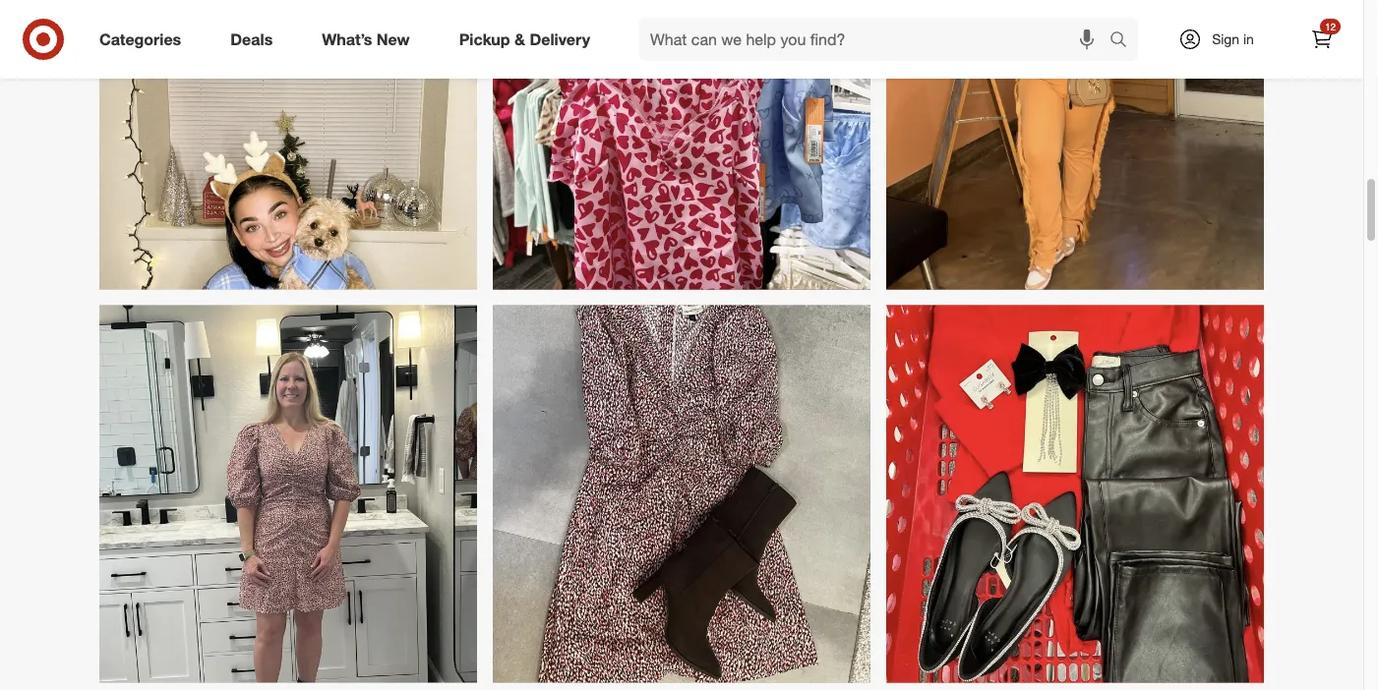 Task type: vqa. For each thing, say whether or not it's contained in the screenshot.
store
no



Task type: describe. For each thing, give the bounding box(es) containing it.
What can we help you find? suggestions appear below search field
[[638, 18, 1114, 61]]

user image by @marissa_dolores_ image
[[99, 0, 477, 290]]

pickup & delivery link
[[442, 18, 615, 61]]

deals
[[230, 30, 273, 49]]

delivery
[[530, 30, 590, 49]]

deals link
[[214, 18, 297, 61]]

what's
[[322, 30, 372, 49]]

in
[[1243, 30, 1254, 48]]

categories
[[99, 30, 181, 49]]

1 user image by @bersclothingpicks image from the left
[[99, 306, 477, 683]]

2 user image by @bersclothingpicks image from the left
[[493, 306, 871, 683]]

pickup
[[459, 30, 510, 49]]

user image by @tauraamoy image
[[886, 0, 1264, 290]]



Task type: locate. For each thing, give the bounding box(es) containing it.
user image by @_targetxbri image
[[886, 306, 1264, 683]]

1 horizontal spatial user image by @bersclothingpicks image
[[493, 306, 871, 683]]

user image by @dltree_target_ross_finds image
[[493, 0, 871, 290]]

categories link
[[83, 18, 206, 61]]

search
[[1101, 32, 1148, 51]]

new
[[377, 30, 410, 49]]

sign
[[1212, 30, 1239, 48]]

sign in link
[[1162, 18, 1285, 61]]

12
[[1325, 20, 1336, 32]]

user image by @bersclothingpicks image
[[99, 306, 477, 683], [493, 306, 871, 683]]

what's new
[[322, 30, 410, 49]]

12 link
[[1300, 18, 1344, 61]]

0 horizontal spatial user image by @bersclothingpicks image
[[99, 306, 477, 683]]

sign in
[[1212, 30, 1254, 48]]

what's new link
[[305, 18, 434, 61]]

&
[[514, 30, 525, 49]]

pickup & delivery
[[459, 30, 590, 49]]

search button
[[1101, 18, 1148, 65]]



